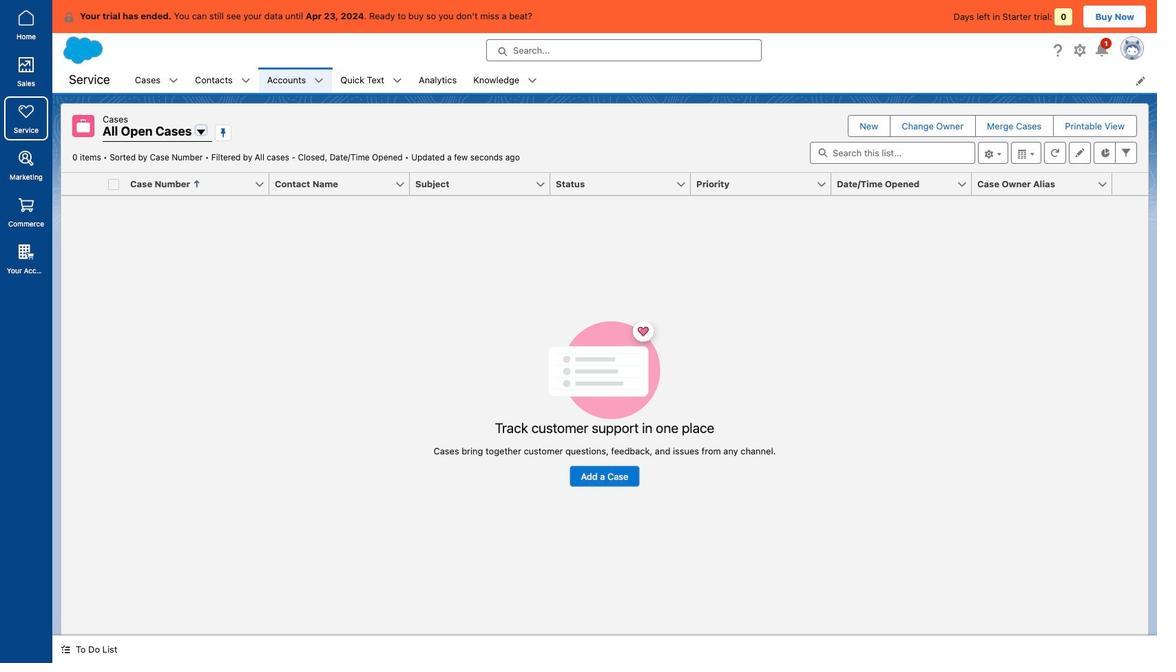 Task type: describe. For each thing, give the bounding box(es) containing it.
3 list item from the left
[[259, 68, 332, 93]]

item number image
[[61, 173, 103, 195]]

text default image for 5th list item from left
[[528, 76, 538, 86]]

2 list item from the left
[[187, 68, 259, 93]]

text default image for third list item from right
[[314, 76, 324, 86]]

cell inside all open cases|cases|list view element
[[103, 173, 125, 196]]

date/time opened element
[[832, 173, 981, 196]]

item number element
[[61, 173, 103, 196]]

priority element
[[691, 173, 840, 196]]

Search All Open Cases list view. search field
[[810, 142, 976, 164]]

action image
[[1113, 173, 1149, 195]]

case owner alias element
[[972, 173, 1121, 196]]

all open cases status
[[72, 152, 411, 163]]

0 horizontal spatial text default image
[[63, 12, 74, 23]]



Task type: vqa. For each thing, say whether or not it's contained in the screenshot.
text default icon inside list item
no



Task type: locate. For each thing, give the bounding box(es) containing it.
text default image
[[241, 76, 251, 86], [314, 76, 324, 86], [528, 76, 538, 86], [61, 645, 70, 655]]

list
[[127, 68, 1158, 93]]

status element
[[551, 173, 699, 196]]

text default image for second list item from the right
[[393, 76, 402, 86]]

text default image
[[63, 12, 74, 23], [169, 76, 179, 86], [393, 76, 402, 86]]

4 list item from the left
[[332, 68, 411, 93]]

contact name element
[[269, 173, 418, 196]]

case number element
[[125, 173, 278, 196]]

text default image for first list item
[[169, 76, 179, 86]]

2 horizontal spatial text default image
[[393, 76, 402, 86]]

action element
[[1113, 173, 1149, 196]]

subject element
[[410, 173, 559, 196]]

5 list item from the left
[[465, 68, 546, 93]]

status
[[434, 321, 776, 487]]

cell
[[103, 173, 125, 196]]

1 horizontal spatial text default image
[[169, 76, 179, 86]]

list item
[[127, 68, 187, 93], [187, 68, 259, 93], [259, 68, 332, 93], [332, 68, 411, 93], [465, 68, 546, 93]]

text default image for fourth list item from the right
[[241, 76, 251, 86]]

1 list item from the left
[[127, 68, 187, 93]]

all open cases|cases|list view element
[[61, 103, 1149, 636]]



